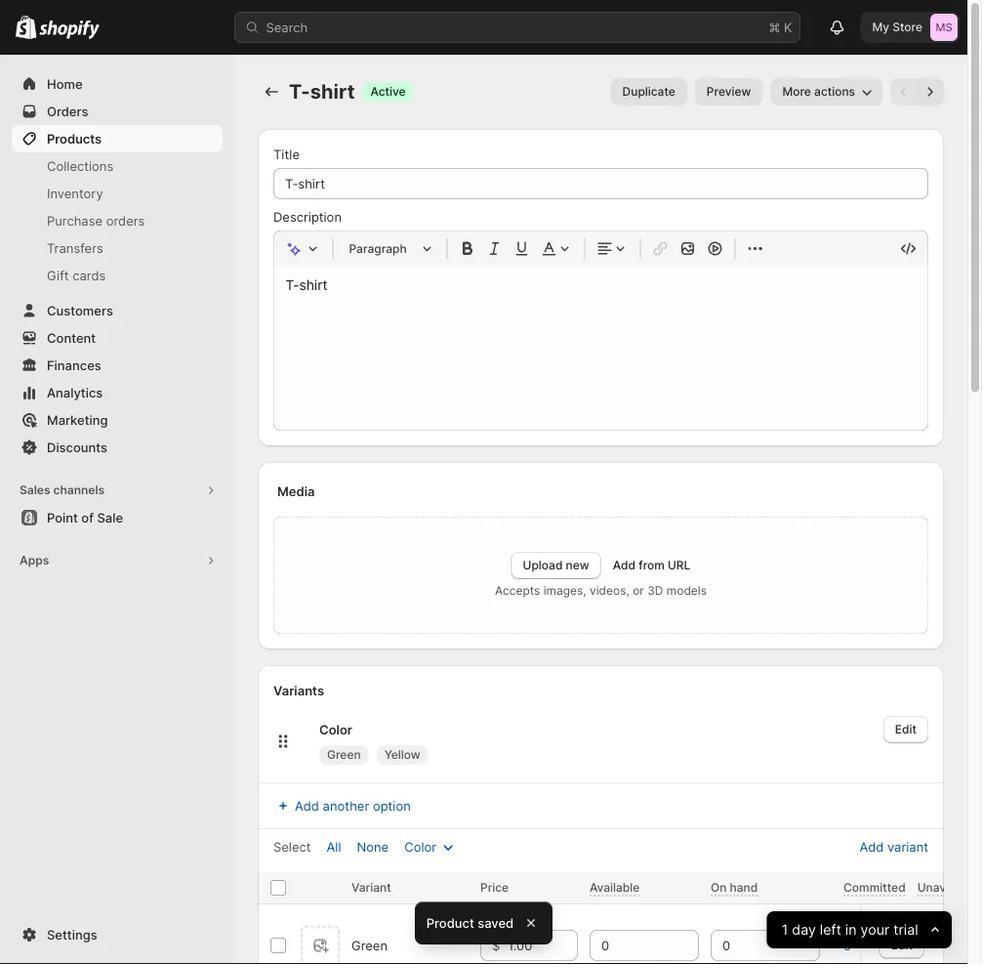 Task type: locate. For each thing, give the bounding box(es) containing it.
available
[[590, 881, 640, 895]]

add another option button
[[262, 792, 423, 820]]

discounts link
[[12, 434, 223, 461]]

⌘ k
[[769, 20, 793, 35]]

green up another
[[327, 748, 361, 762]]

1 vertical spatial edit
[[892, 938, 913, 952]]

color button
[[393, 833, 470, 861]]

analytics
[[47, 385, 103, 400]]

gift
[[47, 268, 69, 283]]

t-shirt
[[289, 80, 355, 104]]

description
[[274, 209, 342, 224]]

from
[[639, 558, 665, 573]]

add left variant
[[860, 839, 885, 854]]

add for add from url
[[613, 558, 636, 573]]

all
[[327, 839, 341, 854]]

content
[[47, 330, 96, 345]]

color right the none
[[405, 839, 437, 854]]

add from url
[[613, 558, 691, 573]]

upload new button
[[512, 552, 602, 579]]

unavailable
[[918, 881, 983, 895]]

green down variant in the bottom left of the page
[[352, 938, 388, 953]]

color
[[319, 722, 353, 737], [405, 839, 437, 854]]

apps button
[[12, 547, 223, 574]]

0 vertical spatial add
[[613, 558, 636, 573]]

1 horizontal spatial color
[[405, 839, 437, 854]]

color inside dropdown button
[[405, 839, 437, 854]]

home link
[[12, 70, 223, 98]]

saved
[[478, 915, 514, 931]]

your
[[861, 922, 891, 938]]

my
[[873, 20, 890, 34]]

gift cards link
[[12, 262, 223, 289]]

media
[[277, 484, 315, 499]]

customers link
[[12, 297, 223, 324]]

0 vertical spatial edit
[[896, 722, 917, 737]]

add from url button
[[613, 558, 691, 573]]

add left another
[[295, 798, 319, 813]]

2 vertical spatial add
[[860, 839, 885, 854]]

sales channels
[[20, 483, 105, 497]]

0 horizontal spatial add
[[295, 798, 319, 813]]

orders link
[[12, 98, 223, 125]]

more actions
[[783, 85, 856, 99]]

of
[[81, 510, 94, 525]]

customers
[[47, 303, 113, 318]]

product saved
[[427, 915, 514, 931]]

edit
[[896, 722, 917, 737], [892, 938, 913, 952]]

1 vertical spatial add
[[295, 798, 319, 813]]

edit for edit dropdown button
[[896, 722, 917, 737]]

hand
[[730, 881, 758, 895]]

sales channels button
[[12, 477, 223, 504]]

orders
[[106, 213, 145, 228]]

orders
[[47, 104, 88, 119]]

add for add another option
[[295, 798, 319, 813]]

marketing link
[[12, 406, 223, 434]]

add variant
[[860, 839, 929, 854]]

0
[[844, 938, 852, 953]]

0 vertical spatial green
[[327, 748, 361, 762]]

variant
[[352, 881, 391, 895]]

channels
[[53, 483, 105, 497]]

finances
[[47, 358, 101, 373]]

point of sale button
[[0, 504, 234, 531]]

2 horizontal spatial add
[[860, 839, 885, 854]]

add variant button
[[848, 830, 941, 864]]

add for add variant
[[860, 839, 885, 854]]

edit button
[[884, 716, 929, 743]]

shopify image
[[16, 15, 36, 39], [39, 20, 100, 40]]

new
[[566, 558, 590, 573]]

color down the variants
[[319, 722, 353, 737]]

0 vertical spatial color
[[319, 722, 353, 737]]

Title text field
[[274, 168, 929, 199]]

settings link
[[12, 921, 223, 949]]

1 horizontal spatial add
[[613, 558, 636, 573]]

left
[[821, 922, 842, 938]]

my store image
[[931, 14, 958, 41]]

select
[[274, 839, 311, 854]]

on hand
[[711, 881, 758, 895]]

marketing
[[47, 412, 108, 427]]

models
[[667, 584, 707, 598]]

add left from
[[613, 558, 636, 573]]

0 horizontal spatial color
[[319, 722, 353, 737]]

paragraph button
[[341, 237, 439, 260]]

accepts
[[495, 584, 541, 598]]

3d
[[648, 584, 664, 598]]

None number field
[[590, 930, 670, 961], [711, 930, 791, 961], [590, 930, 670, 961], [711, 930, 791, 961]]

⌘
[[769, 20, 781, 35]]

settings
[[47, 927, 97, 942]]

in
[[846, 922, 858, 938]]

url
[[668, 558, 691, 573]]

add
[[613, 558, 636, 573], [295, 798, 319, 813], [860, 839, 885, 854]]

1 vertical spatial color
[[405, 839, 437, 854]]

edit inside dropdown button
[[896, 722, 917, 737]]



Task type: describe. For each thing, give the bounding box(es) containing it.
paragraph
[[349, 241, 407, 255]]

point of sale
[[47, 510, 123, 525]]

product
[[427, 915, 475, 931]]

purchase orders link
[[12, 207, 223, 234]]

search
[[266, 20, 308, 35]]

0 horizontal spatial shopify image
[[16, 15, 36, 39]]

another
[[323, 798, 370, 813]]

option
[[373, 798, 411, 813]]

products
[[47, 131, 102, 146]]

title
[[274, 147, 300, 162]]

k
[[785, 20, 793, 35]]

purchase
[[47, 213, 103, 228]]

sale
[[97, 510, 123, 525]]

0.00 text field
[[508, 930, 578, 961]]

point of sale link
[[12, 504, 223, 531]]

more
[[783, 85, 812, 99]]

upload
[[523, 558, 563, 573]]

yellow
[[385, 748, 421, 762]]

transfers link
[[12, 234, 223, 262]]

store
[[893, 20, 923, 34]]

committed
[[844, 881, 906, 895]]

accepts images, videos, or 3d models
[[495, 584, 707, 598]]

apps
[[20, 553, 49, 568]]

options element
[[352, 938, 388, 953]]

1 vertical spatial green
[[352, 938, 388, 953]]

previous image
[[895, 82, 914, 102]]

collections link
[[12, 152, 223, 180]]

1 horizontal spatial shopify image
[[39, 20, 100, 40]]

inventory
[[47, 186, 103, 201]]

all button
[[315, 833, 353, 861]]

t-
[[289, 80, 310, 104]]

preview
[[707, 85, 752, 99]]

duplicate
[[623, 85, 676, 99]]

point
[[47, 510, 78, 525]]

discounts
[[47, 440, 107, 455]]

videos,
[[590, 584, 630, 598]]

collections
[[47, 158, 114, 173]]

products link
[[12, 125, 223, 152]]

finances link
[[12, 352, 223, 379]]

1
[[782, 922, 789, 938]]

day
[[793, 922, 817, 938]]

1 day left in your trial button
[[768, 912, 953, 949]]

cards
[[73, 268, 106, 283]]

inventory link
[[12, 180, 223, 207]]

purchase orders
[[47, 213, 145, 228]]

images,
[[544, 584, 587, 598]]

content link
[[12, 324, 223, 352]]

active
[[371, 85, 406, 99]]

variant
[[888, 839, 929, 854]]

1 day left in your trial
[[782, 922, 919, 938]]

trial
[[894, 922, 919, 938]]

on
[[711, 881, 727, 895]]

add another option
[[295, 798, 411, 813]]

none button
[[345, 833, 401, 861]]

actions
[[815, 85, 856, 99]]

duplicate button
[[611, 78, 688, 106]]

edit for edit link
[[892, 938, 913, 952]]

upload new
[[523, 558, 590, 573]]

or
[[633, 584, 645, 598]]

transfers
[[47, 240, 103, 255]]

more actions button
[[771, 78, 883, 106]]

edit link
[[880, 931, 925, 959]]

my store
[[873, 20, 923, 34]]

shirt
[[310, 80, 355, 104]]

gift cards
[[47, 268, 106, 283]]

variants
[[274, 683, 324, 698]]

analytics link
[[12, 379, 223, 406]]

0 button
[[834, 930, 881, 961]]

sales
[[20, 483, 50, 497]]



Task type: vqa. For each thing, say whether or not it's contained in the screenshot.
bottom Shopify
no



